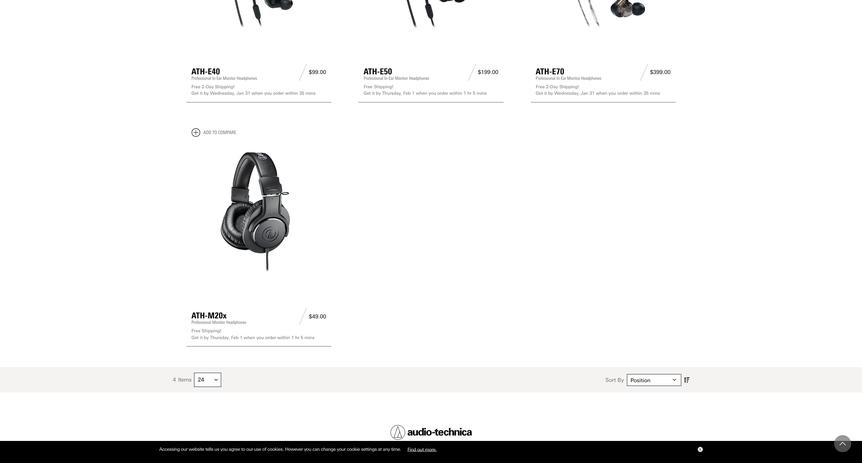 Task type: vqa. For each thing, say whether or not it's contained in the screenshot.
3rd "In-"
yes



Task type: locate. For each thing, give the bounding box(es) containing it.
2 31 from the left
[[589, 91, 595, 96]]

1 vertical spatial to
[[241, 447, 245, 452]]

2 down ath-e40 professional in-ear monitor headphones
[[202, 84, 204, 89]]

accessing our website tells us you agree to our use of cookies. however you can change your cookie settings at any time.
[[159, 447, 402, 452]]

1 horizontal spatial free shipping! get it by thursday, feb 1 when you order within 1 hr 5 mins
[[364, 84, 487, 96]]

jan
[[237, 91, 244, 96], [581, 91, 588, 96]]

it
[[200, 91, 203, 96], [372, 91, 375, 96], [544, 91, 547, 96], [200, 335, 203, 340]]

in- inside ath-e70 professional in-ear monitor headphones
[[556, 76, 561, 81]]

1 free 2 -day shipping! get it by wednesday, jan 31 when you order within 35 mins from the left
[[191, 84, 316, 96]]

0 horizontal spatial wednesday,
[[210, 91, 235, 96]]

1 vertical spatial 5
[[301, 335, 303, 340]]

professional for m20x
[[191, 320, 211, 325]]

in-
[[212, 76, 217, 81], [384, 76, 389, 81], [556, 76, 561, 81]]

add to compare
[[203, 130, 236, 136]]

free for ath-e40
[[191, 84, 200, 89]]

by
[[618, 377, 624, 383]]

1 horizontal spatial feb
[[403, 91, 411, 96]]

carrat down image
[[215, 379, 218, 382], [673, 379, 676, 382]]

shipping! down ath-m20x professional monitor headphones
[[202, 329, 221, 334]]

in- for e40
[[212, 76, 217, 81]]

shipping! down ath-e40 professional in-ear monitor headphones
[[215, 84, 235, 89]]

31 for ath-e40
[[245, 91, 250, 96]]

0 horizontal spatial 31
[[245, 91, 250, 96]]

ath-
[[191, 67, 208, 76], [364, 67, 380, 76], [536, 67, 552, 76], [191, 311, 208, 321]]

1 35 from the left
[[299, 91, 304, 96]]

thursday, down 'ath-e50 professional in-ear monitor headphones'
[[382, 91, 402, 96]]

0 horizontal spatial 5
[[301, 335, 303, 340]]

jan down ath-e70 professional in-ear monitor headphones
[[581, 91, 588, 96]]

wednesday, down ath-e70 professional in-ear monitor headphones
[[554, 91, 580, 96]]

mins
[[306, 91, 316, 96], [477, 91, 487, 96], [650, 91, 660, 96], [305, 335, 315, 340]]

in- inside ath-e40 professional in-ear monitor headphones
[[212, 76, 217, 81]]

monitor inside ath-m20x professional monitor headphones
[[212, 320, 225, 325]]

0 horizontal spatial 2
[[202, 84, 204, 89]]

professional
[[191, 76, 211, 81], [364, 76, 383, 81], [536, 76, 555, 81], [191, 320, 211, 325]]

2 ear from the left
[[389, 76, 394, 81]]

professional for e50
[[364, 76, 383, 81]]

jan down ath-e40 professional in-ear monitor headphones
[[237, 91, 244, 96]]

carrat down image left set descending direction image
[[673, 379, 676, 382]]

- down ath-e70 professional in-ear monitor headphones
[[549, 84, 550, 89]]

more.
[[425, 447, 437, 452]]

wednesday,
[[210, 91, 235, 96], [554, 91, 580, 96]]

1 vertical spatial feb
[[231, 335, 239, 340]]

ath e50 image
[[364, 0, 498, 33]]

it down ath-m20x professional monitor headphones
[[200, 335, 203, 340]]

cookie
[[347, 447, 360, 452]]

day down "e40"
[[206, 84, 214, 89]]

1 horizontal spatial -
[[549, 84, 550, 89]]

1 2 from the left
[[202, 84, 204, 89]]

0 vertical spatial hr
[[467, 91, 472, 96]]

35 for e70
[[644, 91, 649, 96]]

1 day from the left
[[206, 84, 214, 89]]

0 horizontal spatial ear
[[217, 76, 222, 81]]

professional inside ath-e70 professional in-ear monitor headphones
[[536, 76, 555, 81]]

35 for e40
[[299, 91, 304, 96]]

monitor inside ath-e40 professional in-ear monitor headphones
[[223, 76, 236, 81]]

2 day from the left
[[550, 84, 558, 89]]

1 31 from the left
[[245, 91, 250, 96]]

free down 'ath-e50 professional in-ear monitor headphones'
[[364, 84, 373, 89]]

ath-e40 professional in-ear monitor headphones
[[191, 67, 257, 81]]

m20x
[[208, 311, 227, 321]]

e70
[[552, 67, 564, 76]]

31
[[245, 91, 250, 96], [589, 91, 595, 96]]

1 ear from the left
[[217, 76, 222, 81]]

1 horizontal spatial hr
[[467, 91, 472, 96]]

you
[[264, 91, 272, 96], [429, 91, 436, 96], [609, 91, 616, 96], [256, 335, 264, 340], [220, 447, 228, 452], [304, 447, 311, 452]]

get
[[191, 91, 199, 96], [364, 91, 371, 96], [536, 91, 543, 96], [191, 335, 199, 340]]

$99.00
[[309, 69, 326, 76]]

order
[[273, 91, 284, 96], [437, 91, 448, 96], [617, 91, 628, 96], [265, 335, 276, 340]]

within
[[285, 91, 298, 96], [449, 91, 462, 96], [629, 91, 642, 96], [277, 335, 290, 340]]

0 horizontal spatial free shipping! get it by thursday, feb 1 when you order within 1 hr 5 mins
[[191, 329, 315, 340]]

2 wednesday, from the left
[[554, 91, 580, 96]]

0 horizontal spatial feb
[[231, 335, 239, 340]]

to right add
[[212, 130, 217, 136]]

wednesday, for ath-e40
[[210, 91, 235, 96]]

our left website
[[181, 447, 188, 452]]

it down ath-e70 professional in-ear monitor headphones
[[544, 91, 547, 96]]

3 ear from the left
[[561, 76, 566, 81]]

4 items
[[173, 377, 191, 383]]

2 down ath-e70 professional in-ear monitor headphones
[[546, 84, 549, 89]]

0 horizontal spatial jan
[[237, 91, 244, 96]]

- for e40
[[204, 84, 206, 89]]

0 horizontal spatial 35
[[299, 91, 304, 96]]

1 horizontal spatial 31
[[589, 91, 595, 96]]

agree
[[229, 447, 240, 452]]

in- inside 'ath-e50 professional in-ear monitor headphones'
[[384, 76, 389, 81]]

$199.00
[[478, 69, 498, 76]]

ath- inside ath-e40 professional in-ear monitor headphones
[[191, 67, 208, 76]]

ath- inside ath-m20x professional monitor headphones
[[191, 311, 208, 321]]

day down e70
[[550, 84, 558, 89]]

headphones
[[237, 76, 257, 81], [409, 76, 429, 81], [581, 76, 601, 81], [226, 320, 246, 325]]

ear for e70
[[561, 76, 566, 81]]

jan for ath-e70
[[581, 91, 588, 96]]

2 jan from the left
[[581, 91, 588, 96]]

use
[[254, 447, 261, 452]]

0 horizontal spatial our
[[181, 447, 188, 452]]

ear inside 'ath-e50 professional in-ear monitor headphones'
[[389, 76, 394, 81]]

by
[[204, 91, 209, 96], [376, 91, 381, 96], [548, 91, 553, 96], [204, 335, 209, 340]]

free down ath-e70 professional in-ear monitor headphones
[[536, 84, 545, 89]]

2 2 from the left
[[546, 84, 549, 89]]

can
[[312, 447, 320, 452]]

free 2 -day shipping! get it by wednesday, jan 31 when you order within 35 mins
[[191, 84, 316, 96], [536, 84, 660, 96]]

feb down 'ath-e50 professional in-ear monitor headphones'
[[403, 91, 411, 96]]

our
[[181, 447, 188, 452], [246, 447, 253, 452]]

feb down ath-m20x professional monitor headphones
[[231, 335, 239, 340]]

thursday, down ath-m20x professional monitor headphones
[[210, 335, 230, 340]]

31 for ath-e70
[[589, 91, 595, 96]]

1 carrat down image from the left
[[215, 379, 218, 382]]

day
[[206, 84, 214, 89], [550, 84, 558, 89]]

3 in- from the left
[[556, 76, 561, 81]]

thursday,
[[382, 91, 402, 96], [210, 335, 230, 340]]

headphones inside ath-e40 professional in-ear monitor headphones
[[237, 76, 257, 81]]

1 horizontal spatial 2
[[546, 84, 549, 89]]

5
[[473, 91, 475, 96], [301, 335, 303, 340]]

shipping!
[[215, 84, 235, 89], [374, 84, 393, 89], [559, 84, 579, 89], [202, 329, 221, 334]]

ath- inside ath-e70 professional in-ear monitor headphones
[[536, 67, 552, 76]]

ath- for m20x
[[191, 311, 208, 321]]

monitor for e50
[[395, 76, 408, 81]]

0 horizontal spatial thursday,
[[210, 335, 230, 340]]

1 jan from the left
[[237, 91, 244, 96]]

to right agree
[[241, 447, 245, 452]]

1 vertical spatial hr
[[295, 335, 299, 340]]

1 horizontal spatial jan
[[581, 91, 588, 96]]

ear for e40
[[217, 76, 222, 81]]

change
[[321, 447, 336, 452]]

store logo image
[[390, 425, 472, 440]]

1 horizontal spatial in-
[[384, 76, 389, 81]]

35
[[299, 91, 304, 96], [644, 91, 649, 96]]

0 horizontal spatial -
[[204, 84, 206, 89]]

0 horizontal spatial day
[[206, 84, 214, 89]]

feb
[[403, 91, 411, 96], [231, 335, 239, 340]]

2 35 from the left
[[644, 91, 649, 96]]

1 - from the left
[[204, 84, 206, 89]]

2 in- from the left
[[384, 76, 389, 81]]

at
[[378, 447, 382, 452]]

free 2 -day shipping! get it by wednesday, jan 31 when you order within 35 mins down ath-e70 professional in-ear monitor headphones
[[536, 84, 660, 96]]

headphones for e70
[[581, 76, 601, 81]]

0 vertical spatial 5
[[473, 91, 475, 96]]

1 horizontal spatial wednesday,
[[554, 91, 580, 96]]

free shipping! get it by thursday, feb 1 when you order within 1 hr 5 mins
[[364, 84, 487, 96], [191, 329, 315, 340]]

2 - from the left
[[549, 84, 550, 89]]

0 horizontal spatial free 2 -day shipping! get it by wednesday, jan 31 when you order within 35 mins
[[191, 84, 316, 96]]

- down ath-e40 professional in-ear monitor headphones
[[204, 84, 206, 89]]

1 horizontal spatial free 2 -day shipping! get it by wednesday, jan 31 when you order within 35 mins
[[536, 84, 660, 96]]

monitor inside ath-e70 professional in-ear monitor headphones
[[567, 76, 580, 81]]

headphones inside 'ath-e50 professional in-ear monitor headphones'
[[409, 76, 429, 81]]

us
[[214, 447, 219, 452]]

1 horizontal spatial to
[[241, 447, 245, 452]]

sort
[[605, 377, 616, 383]]

1 horizontal spatial day
[[550, 84, 558, 89]]

headphones for e50
[[409, 76, 429, 81]]

ear inside ath-e40 professional in-ear monitor headphones
[[217, 76, 222, 81]]

free 2 -day shipping! get it by wednesday, jan 31 when you order within 35 mins down ath-e40 professional in-ear monitor headphones
[[191, 84, 316, 96]]

1
[[412, 91, 415, 96], [464, 91, 466, 96], [240, 335, 242, 340], [291, 335, 294, 340]]

by down e70
[[548, 91, 553, 96]]

ath-m20x l professional studio monitor headphones image
[[191, 142, 326, 277]]

2 horizontal spatial in-
[[556, 76, 561, 81]]

professional inside 'ath-e50 professional in-ear monitor headphones'
[[364, 76, 383, 81]]

ath- for e50
[[364, 67, 380, 76]]

sort by
[[605, 377, 624, 383]]

wednesday, down ath-e40 professional in-ear monitor headphones
[[210, 91, 235, 96]]

monitor inside 'ath-e50 professional in-ear monitor headphones'
[[395, 76, 408, 81]]

tells
[[205, 447, 213, 452]]

divider line image
[[297, 64, 309, 81], [466, 64, 478, 81], [638, 64, 650, 81], [297, 308, 309, 325]]

find out more.
[[407, 447, 437, 452]]

0 horizontal spatial to
[[212, 130, 217, 136]]

divider line image for ath-m20x
[[297, 308, 309, 325]]

ear
[[217, 76, 222, 81], [389, 76, 394, 81], [561, 76, 566, 81]]

ath- inside 'ath-e50 professional in-ear monitor headphones'
[[364, 67, 380, 76]]

professional inside ath-e40 professional in-ear monitor headphones
[[191, 76, 211, 81]]

ath-m20x professional monitor headphones
[[191, 311, 246, 325]]

mins down $99.00
[[306, 91, 316, 96]]

0 vertical spatial thursday,
[[382, 91, 402, 96]]

our left use
[[246, 447, 253, 452]]

mins down $399.00
[[650, 91, 660, 96]]

2 free 2 -day shipping! get it by wednesday, jan 31 when you order within 35 mins from the left
[[536, 84, 660, 96]]

professional inside ath-m20x professional monitor headphones
[[191, 320, 211, 325]]

monitor for e70
[[567, 76, 580, 81]]

add to compare button
[[191, 128, 236, 137]]

out
[[417, 447, 424, 452]]

carrat down image right items
[[215, 379, 218, 382]]

any
[[383, 447, 390, 452]]

monitor
[[223, 76, 236, 81], [395, 76, 408, 81], [567, 76, 580, 81], [212, 320, 225, 325]]

2
[[202, 84, 204, 89], [546, 84, 549, 89]]

0 vertical spatial to
[[212, 130, 217, 136]]

0 horizontal spatial in-
[[212, 76, 217, 81]]

1 horizontal spatial carrat down image
[[673, 379, 676, 382]]

hr
[[467, 91, 472, 96], [295, 335, 299, 340]]

-
[[204, 84, 206, 89], [549, 84, 550, 89]]

1 horizontal spatial ear
[[389, 76, 394, 81]]

1 horizontal spatial our
[[246, 447, 253, 452]]

in- for e70
[[556, 76, 561, 81]]

2 horizontal spatial ear
[[561, 76, 566, 81]]

divider line image for ath-e40
[[297, 64, 309, 81]]

0 horizontal spatial carrat down image
[[215, 379, 218, 382]]

1 wednesday, from the left
[[210, 91, 235, 96]]

1 vertical spatial thursday,
[[210, 335, 230, 340]]

when
[[252, 91, 263, 96], [416, 91, 427, 96], [596, 91, 607, 96], [244, 335, 255, 340]]

31 down ath-e70 professional in-ear monitor headphones
[[589, 91, 595, 96]]

to
[[212, 130, 217, 136], [241, 447, 245, 452]]

to inside button
[[212, 130, 217, 136]]

1 in- from the left
[[212, 76, 217, 81]]

ear for e50
[[389, 76, 394, 81]]

free
[[191, 84, 200, 89], [364, 84, 373, 89], [536, 84, 545, 89], [191, 329, 200, 334]]

$399.00
[[650, 69, 671, 76]]

free down ath-m20x professional monitor headphones
[[191, 329, 200, 334]]

31 down ath-e40 professional in-ear monitor headphones
[[245, 91, 250, 96]]

headphones inside ath-e70 professional in-ear monitor headphones
[[581, 76, 601, 81]]

1 horizontal spatial 35
[[644, 91, 649, 96]]

ear inside ath-e70 professional in-ear monitor headphones
[[561, 76, 566, 81]]

free down ath-e40 professional in-ear monitor headphones
[[191, 84, 200, 89]]

2 carrat down image from the left
[[673, 379, 676, 382]]



Task type: describe. For each thing, give the bounding box(es) containing it.
items
[[178, 377, 191, 383]]

your
[[337, 447, 346, 452]]

day for e40
[[206, 84, 214, 89]]

day for e70
[[550, 84, 558, 89]]

2 for e40
[[202, 84, 204, 89]]

free for ath-e70
[[536, 84, 545, 89]]

free 2 -day shipping! get it by wednesday, jan 31 when you order within 35 mins for ath-e70
[[536, 84, 660, 96]]

by down ath-m20x professional monitor headphones
[[204, 335, 209, 340]]

of
[[262, 447, 266, 452]]

settings
[[361, 447, 377, 452]]

wednesday, for ath-e70
[[554, 91, 580, 96]]

4
[[173, 377, 176, 383]]

ath- for e40
[[191, 67, 208, 76]]

1 our from the left
[[181, 447, 188, 452]]

mins down '$49.00' at the bottom of the page
[[305, 335, 315, 340]]

$49.00
[[309, 313, 326, 320]]

find
[[407, 447, 416, 452]]

free 2 -day shipping! get it by wednesday, jan 31 when you order within 35 mins for ath-e40
[[191, 84, 316, 96]]

time.
[[391, 447, 401, 452]]

in- for e50
[[384, 76, 389, 81]]

2 our from the left
[[246, 447, 253, 452]]

however
[[285, 447, 303, 452]]

website
[[189, 447, 204, 452]]

headphones for e40
[[237, 76, 257, 81]]

ath-e50 professional in-ear monitor headphones
[[364, 67, 429, 81]]

1 horizontal spatial thursday,
[[382, 91, 402, 96]]

compare
[[218, 130, 236, 136]]

ath e40 image
[[191, 0, 326, 33]]

it down 'ath-e50 professional in-ear monitor headphones'
[[372, 91, 375, 96]]

divider line image for ath-e70
[[638, 64, 650, 81]]

shipping! down ath-e70 professional in-ear monitor headphones
[[559, 84, 579, 89]]

professional for e40
[[191, 76, 211, 81]]

ath e70 image
[[536, 0, 671, 33]]

- for e70
[[549, 84, 550, 89]]

arrow up image
[[840, 441, 846, 447]]

shipping! down e50
[[374, 84, 393, 89]]

ath-e70 professional in-ear monitor headphones
[[536, 67, 601, 81]]

divider line image for ath-e50
[[466, 64, 478, 81]]

0 vertical spatial free shipping! get it by thursday, feb 1 when you order within 1 hr 5 mins
[[364, 84, 487, 96]]

by down "e40"
[[204, 91, 209, 96]]

0 horizontal spatial hr
[[295, 335, 299, 340]]

1 horizontal spatial 5
[[473, 91, 475, 96]]

add
[[203, 130, 211, 136]]

0 vertical spatial feb
[[403, 91, 411, 96]]

ath- for e70
[[536, 67, 552, 76]]

set descending direction image
[[684, 376, 689, 384]]

find out more. link
[[402, 444, 442, 455]]

cross image
[[698, 449, 701, 451]]

2 for e70
[[546, 84, 549, 89]]

free for ath-e50
[[364, 84, 373, 89]]

cookies.
[[267, 447, 284, 452]]

headphones inside ath-m20x professional monitor headphones
[[226, 320, 246, 325]]

e50
[[380, 67, 392, 76]]

mins down $199.00
[[477, 91, 487, 96]]

it down ath-e40 professional in-ear monitor headphones
[[200, 91, 203, 96]]

by down e50
[[376, 91, 381, 96]]

accessing
[[159, 447, 180, 452]]

1 vertical spatial free shipping! get it by thursday, feb 1 when you order within 1 hr 5 mins
[[191, 329, 315, 340]]

jan for ath-e40
[[237, 91, 244, 96]]

monitor for e40
[[223, 76, 236, 81]]

e40
[[208, 67, 220, 76]]

professional for e70
[[536, 76, 555, 81]]



